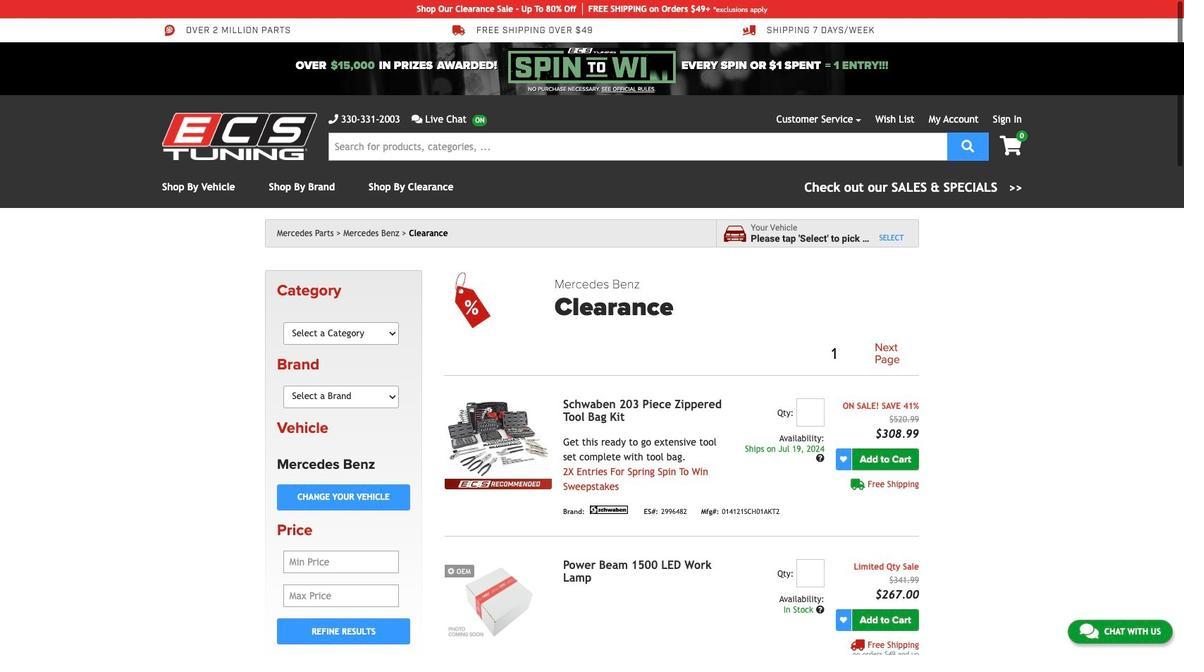 Task type: describe. For each thing, give the bounding box(es) containing it.
ecs tuning image
[[162, 113, 317, 160]]

ecs tuning recommends this product. image
[[445, 479, 552, 489]]

es#2996482 - 014121sch01akt2 - schwaben 203 piece zippered tool bag kit  - get this ready to go extensive tool set complete with tool bag. - schwaben - audi bmw volkswagen mercedes benz mini porsche image
[[445, 398, 552, 479]]

1 question circle image from the top
[[817, 454, 825, 463]]

add to wish list image
[[841, 617, 848, 624]]

add to wish list image
[[841, 456, 848, 463]]

0 vertical spatial comments image
[[412, 114, 423, 124]]



Task type: locate. For each thing, give the bounding box(es) containing it.
0 vertical spatial question circle image
[[817, 454, 825, 463]]

shopping cart image
[[1000, 136, 1023, 156]]

comments image
[[412, 114, 423, 124], [1080, 623, 1099, 640]]

ecs tuning 'spin to win' contest logo image
[[508, 48, 676, 83]]

Search text field
[[329, 133, 948, 161]]

question circle image
[[817, 454, 825, 463], [817, 606, 825, 614]]

1 vertical spatial question circle image
[[817, 606, 825, 614]]

search image
[[962, 139, 975, 152]]

0 horizontal spatial comments image
[[412, 114, 423, 124]]

phone image
[[329, 114, 339, 124]]

Max Price number field
[[283, 585, 400, 607]]

Min Price number field
[[283, 551, 400, 574]]

2 question circle image from the top
[[817, 606, 825, 614]]

thumbnail image image
[[445, 559, 552, 640]]

1 vertical spatial comments image
[[1080, 623, 1099, 640]]

1 horizontal spatial comments image
[[1080, 623, 1099, 640]]

None number field
[[797, 398, 825, 427], [797, 559, 825, 587], [797, 398, 825, 427], [797, 559, 825, 587]]

schwaben - corporate logo image
[[588, 506, 630, 514]]

paginated product list navigation navigation
[[555, 339, 920, 369]]



Task type: vqa. For each thing, say whether or not it's contained in the screenshot.
character
no



